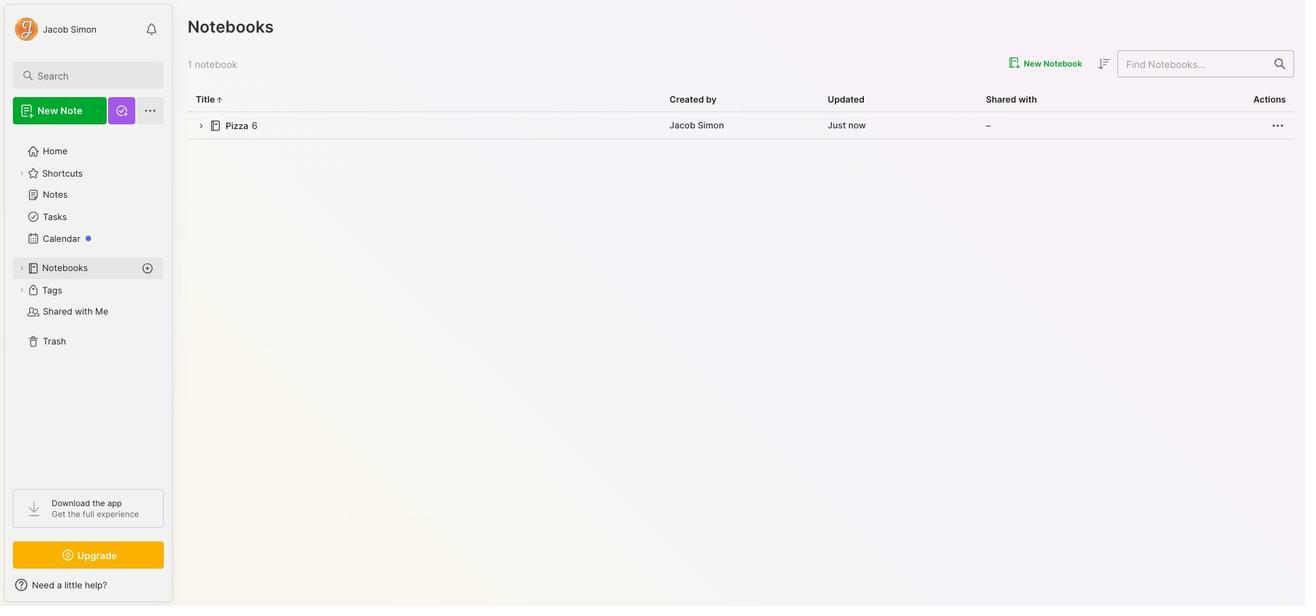 Task type: locate. For each thing, give the bounding box(es) containing it.
tree
[[5, 133, 172, 477]]

More actions field
[[1270, 117, 1287, 134]]

Account field
[[13, 16, 97, 43]]

None search field
[[37, 67, 152, 84]]

expand tags image
[[18, 286, 26, 294]]

Search text field
[[37, 69, 152, 82]]

none search field inside main element
[[37, 67, 152, 84]]

sort options image
[[1096, 56, 1112, 72]]

row
[[188, 112, 1295, 139]]

click to collapse image
[[172, 581, 182, 598]]

main element
[[0, 0, 177, 607]]

arrow image
[[196, 121, 206, 131]]

Find Notebooks… text field
[[1119, 53, 1267, 75]]



Task type: vqa. For each thing, say whether or not it's contained in the screenshot.
"Expand Notebooks" Icon
yes



Task type: describe. For each thing, give the bounding box(es) containing it.
tree inside main element
[[5, 133, 172, 477]]

Sort field
[[1096, 56, 1112, 72]]

WHAT'S NEW field
[[5, 575, 172, 596]]

expand notebooks image
[[18, 265, 26, 273]]

more actions image
[[1270, 117, 1287, 134]]



